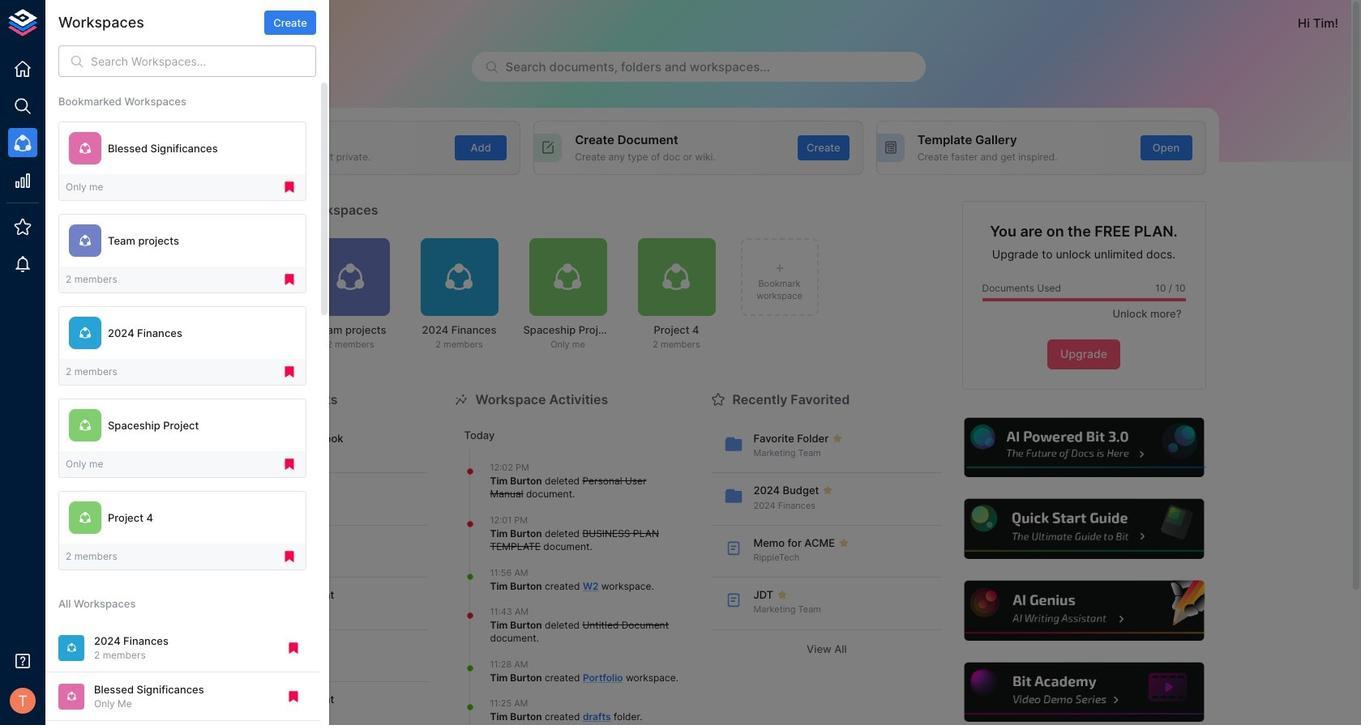 Task type: describe. For each thing, give the bounding box(es) containing it.
2 remove bookmark image from the top
[[282, 458, 297, 472]]

4 help image from the top
[[962, 661, 1207, 726]]

3 help image from the top
[[962, 579, 1207, 644]]

2 help image from the top
[[962, 498, 1207, 562]]



Task type: locate. For each thing, give the bounding box(es) containing it.
remove bookmark image
[[282, 273, 297, 287], [282, 458, 297, 472]]

1 vertical spatial remove bookmark image
[[282, 458, 297, 472]]

help image
[[962, 416, 1207, 480], [962, 498, 1207, 562], [962, 579, 1207, 644], [962, 661, 1207, 726]]

Search Workspaces... text field
[[91, 45, 316, 77]]

1 remove bookmark image from the top
[[282, 273, 297, 287]]

0 vertical spatial remove bookmark image
[[282, 273, 297, 287]]

remove bookmark image
[[282, 180, 297, 195], [282, 365, 297, 380], [282, 550, 297, 565], [286, 642, 301, 656], [286, 690, 301, 705]]

1 help image from the top
[[962, 416, 1207, 480]]



Task type: vqa. For each thing, say whether or not it's contained in the screenshot.
2nd help 'image' from the bottom of the page
yes



